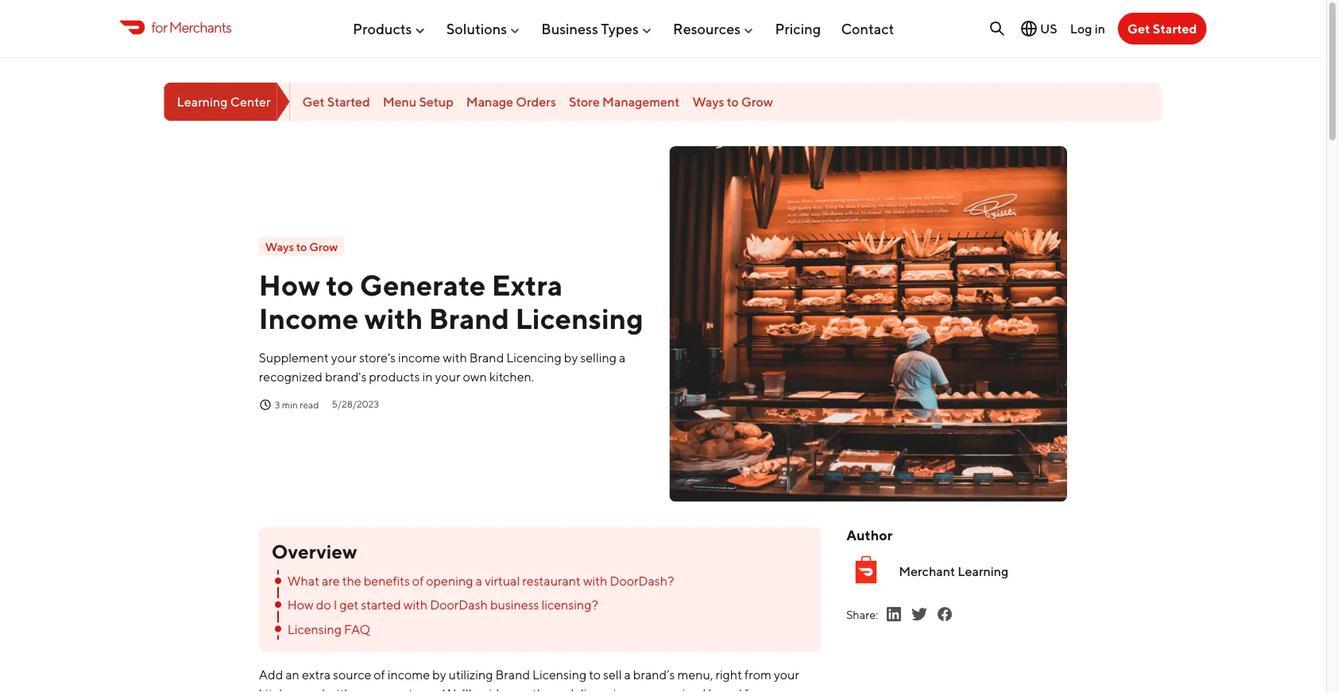 Task type: locate. For each thing, give the bounding box(es) containing it.
0 horizontal spatial ways to grow
[[265, 240, 338, 253]]

manage orders link
[[466, 94, 556, 109]]

how left the do
[[288, 597, 314, 612]]

1 vertical spatial in
[[422, 369, 433, 384]]

0 horizontal spatial in
[[422, 369, 433, 384]]

1 vertical spatial get
[[302, 94, 325, 109]]

licensing down the do
[[288, 621, 342, 637]]

recognized down brand's
[[642, 686, 706, 692]]

get right the center
[[302, 94, 325, 109]]

by up team. in the left bottom of the page
[[432, 667, 446, 682]]

0 vertical spatial own
[[463, 369, 487, 384]]

0 vertical spatial income
[[398, 350, 440, 365]]

how up supplement
[[259, 268, 320, 302]]

0 horizontal spatial recognized
[[259, 369, 323, 384]]

generate
[[360, 268, 486, 302]]

from
[[745, 667, 772, 682], [745, 686, 771, 692]]

brand inside how to generate extra income with brand licensing
[[429, 301, 510, 335]]

of
[[412, 573, 424, 588], [374, 667, 385, 682]]

3 min read
[[275, 399, 319, 410]]

0 horizontal spatial of
[[374, 667, 385, 682]]

restaurant
[[522, 573, 581, 588]]

0 vertical spatial learning
[[177, 94, 228, 109]]

brand
[[429, 301, 510, 335], [470, 350, 504, 365], [496, 667, 530, 682]]

ways up income
[[265, 240, 294, 253]]

do
[[316, 597, 331, 612]]

ways to grow link
[[693, 94, 773, 109], [259, 237, 344, 256]]

1 vertical spatial ways to grow link
[[259, 237, 344, 256]]

read
[[300, 399, 319, 410]]

menu,
[[677, 667, 713, 682]]

how for how to generate extra income with brand licensing
[[259, 268, 320, 302]]

management
[[603, 94, 680, 109]]

0 vertical spatial from
[[745, 667, 772, 682]]

1 horizontal spatial own
[[463, 369, 487, 384]]

for merchants link
[[120, 17, 231, 38]]

0 horizontal spatial own
[[382, 686, 406, 692]]

of right benefits
[[412, 573, 424, 588]]

with inside how to generate extra income with brand licensing
[[365, 301, 423, 335]]

learning center
[[177, 94, 271, 109]]

for merchants
[[151, 19, 231, 36]]

of for opening
[[412, 573, 424, 588]]

brand up you on the bottom of page
[[496, 667, 530, 682]]

learning left the center
[[177, 94, 228, 109]]

1 horizontal spatial get
[[1128, 21, 1150, 36]]

own left team. in the left bottom of the page
[[382, 686, 406, 692]]

how for how do i get started with doordash business licensing?
[[288, 597, 314, 612]]

the
[[342, 573, 361, 588]]

0 vertical spatial licensing
[[515, 301, 644, 335]]

0 vertical spatial ways to grow
[[693, 94, 773, 109]]

recognized
[[259, 369, 323, 384], [642, 686, 706, 692]]

brand
[[708, 686, 742, 692]]

get started
[[1128, 21, 1197, 36], [302, 94, 370, 109]]

of inside add an extra source of income by utilizing brand licensing to sell a brand's menu, right from your kitchen and with your own team. we'll guide you through licensing a recognized brand from a
[[374, 667, 385, 682]]

0 vertical spatial started
[[1153, 21, 1197, 36]]

1 vertical spatial income
[[388, 667, 430, 682]]

1 vertical spatial started
[[327, 94, 370, 109]]

of right source on the left bottom of the page
[[374, 667, 385, 682]]

i
[[334, 597, 337, 612]]

what are the benefits of opening a virtual restaurant with doordash?
[[288, 573, 674, 588]]

from right right
[[745, 667, 772, 682]]

how do i get started with doordash business licensing?
[[288, 597, 598, 612]]

0 vertical spatial brand
[[429, 301, 510, 335]]

with up licensing?
[[583, 573, 608, 588]]

ways to grow down resources link
[[693, 94, 773, 109]]

store's
[[359, 350, 396, 365]]

us
[[1040, 21, 1058, 36]]

1 vertical spatial by
[[432, 667, 446, 682]]

1 horizontal spatial grow
[[742, 94, 773, 109]]

licensing faq
[[288, 621, 370, 637]]

ways
[[693, 94, 724, 109], [265, 240, 294, 253]]

learning right merchant
[[958, 563, 1009, 579]]

0 vertical spatial of
[[412, 573, 424, 588]]

how inside how to generate extra income with brand licensing
[[259, 268, 320, 302]]

with right the started
[[404, 597, 428, 612]]

0 horizontal spatial grow
[[309, 240, 338, 253]]

0 horizontal spatial started
[[327, 94, 370, 109]]

income
[[398, 350, 440, 365], [388, 667, 430, 682]]

a right selling
[[619, 350, 626, 365]]

1 vertical spatial ways to grow
[[265, 240, 338, 253]]

ways to grow link down resources link
[[693, 94, 773, 109]]

in
[[1095, 21, 1106, 36], [422, 369, 433, 384]]

setup
[[419, 94, 454, 109]]

center
[[230, 94, 271, 109]]

with
[[365, 301, 423, 335], [443, 350, 467, 365], [583, 573, 608, 588], [404, 597, 428, 612], [328, 686, 352, 692]]

brand up supplement your store's income with brand licencing by selling a recognized brand's products in your own kitchen.
[[429, 301, 510, 335]]

0 vertical spatial in
[[1095, 21, 1106, 36]]

your up brand's
[[331, 350, 357, 365]]

1 horizontal spatial get started
[[1128, 21, 1197, 36]]

1 horizontal spatial of
[[412, 573, 424, 588]]

licensing up through
[[533, 667, 587, 682]]

from right 'brand'
[[745, 686, 771, 692]]

income up products
[[398, 350, 440, 365]]

licensing inside the overview element
[[288, 621, 342, 637]]

0 vertical spatial recognized
[[259, 369, 323, 384]]

2 vertical spatial licensing
[[533, 667, 587, 682]]

with down source on the left bottom of the page
[[328, 686, 352, 692]]

by
[[564, 350, 578, 365], [432, 667, 446, 682]]

ways to grow
[[693, 94, 773, 109], [265, 240, 338, 253]]

recognized inside supplement your store's income with brand licencing by selling a recognized brand's products in your own kitchen.
[[259, 369, 323, 384]]

source
[[333, 667, 371, 682]]

licencing
[[506, 350, 562, 365]]

solutions link
[[446, 14, 521, 43]]

1 vertical spatial of
[[374, 667, 385, 682]]

for
[[151, 19, 167, 36]]

0 vertical spatial get started
[[1128, 21, 1197, 36]]

2 vertical spatial brand
[[496, 667, 530, 682]]

own inside add an extra source of income by utilizing brand licensing to sell a brand's menu, right from your kitchen and with your own team. we'll guide you through licensing a recognized brand from a
[[382, 686, 406, 692]]

0 vertical spatial get
[[1128, 21, 1150, 36]]

utilizing
[[449, 667, 493, 682]]

get started right log in
[[1128, 21, 1197, 36]]

1 vertical spatial how
[[288, 597, 314, 612]]

get started left menu
[[302, 94, 370, 109]]

1 horizontal spatial by
[[564, 350, 578, 365]]

1 horizontal spatial recognized
[[642, 686, 706, 692]]

recognized down supplement
[[259, 369, 323, 384]]

brand inside supplement your store's income with brand licencing by selling a recognized brand's products in your own kitchen.
[[470, 350, 504, 365]]

ways to grow up income
[[265, 240, 338, 253]]

overview element
[[259, 527, 821, 652]]

0 horizontal spatial by
[[432, 667, 446, 682]]

products
[[353, 20, 412, 37]]

by left selling
[[564, 350, 578, 365]]

to inside how to generate extra income with brand licensing
[[326, 268, 354, 302]]

1 horizontal spatial started
[[1153, 21, 1197, 36]]

get
[[1128, 21, 1150, 36], [302, 94, 325, 109]]

0 vertical spatial by
[[564, 350, 578, 365]]

products link
[[353, 14, 426, 43]]

0 vertical spatial grow
[[742, 94, 773, 109]]

brand's
[[325, 369, 367, 384]]

own left kitchen.
[[463, 369, 487, 384]]

1 vertical spatial get started
[[302, 94, 370, 109]]

how
[[259, 268, 320, 302], [288, 597, 314, 612]]

0 horizontal spatial get
[[302, 94, 325, 109]]

of inside the overview element
[[412, 573, 424, 588]]

1 vertical spatial licensing
[[288, 621, 342, 637]]

doordash
[[430, 597, 488, 612]]

your
[[331, 350, 357, 365], [435, 369, 461, 384], [774, 667, 799, 682], [354, 686, 380, 692]]

an
[[286, 667, 300, 682]]

how inside how do i get started with doordash business licensing? link
[[288, 597, 314, 612]]

income up team. in the left bottom of the page
[[388, 667, 430, 682]]

of for income
[[374, 667, 385, 682]]

1 horizontal spatial ways to grow
[[693, 94, 773, 109]]

0 vertical spatial ways to grow link
[[693, 94, 773, 109]]

a
[[619, 350, 626, 365], [476, 573, 482, 588], [624, 667, 631, 682], [633, 686, 640, 692]]

with up store's
[[365, 301, 423, 335]]

own
[[463, 369, 487, 384], [382, 686, 406, 692]]

1 vertical spatial brand
[[470, 350, 504, 365]]

0 vertical spatial ways
[[693, 94, 724, 109]]

we'll
[[443, 686, 472, 692]]

selling
[[580, 350, 617, 365]]

in right "log"
[[1095, 21, 1106, 36]]

licensing up selling
[[515, 301, 644, 335]]

1 vertical spatial ways
[[265, 240, 294, 253]]

facebook image
[[936, 605, 955, 624]]

are
[[322, 573, 340, 588]]

share:
[[847, 608, 878, 621]]

how do i get started with doordash business licensing? link
[[272, 594, 808, 615]]

1 vertical spatial own
[[382, 686, 406, 692]]

store
[[569, 94, 600, 109]]

ways right management
[[693, 94, 724, 109]]

1 vertical spatial recognized
[[642, 686, 706, 692]]

1 vertical spatial learning
[[958, 563, 1009, 579]]

by inside supplement your store's income with brand licencing by selling a recognized brand's products in your own kitchen.
[[564, 350, 578, 365]]

with inside the what are the benefits of opening a virtual restaurant with doordash? link
[[583, 573, 608, 588]]

what
[[288, 573, 319, 588]]

extra
[[302, 667, 331, 682]]

started inside get started button
[[1153, 21, 1197, 36]]

in right products
[[422, 369, 433, 384]]

your right right
[[774, 667, 799, 682]]

your down source on the left bottom of the page
[[354, 686, 380, 692]]

0 vertical spatial how
[[259, 268, 320, 302]]

3
[[275, 399, 280, 410]]

get right log in
[[1128, 21, 1150, 36]]

1 horizontal spatial ways
[[693, 94, 724, 109]]

with down how to generate extra income with brand licensing
[[443, 350, 467, 365]]

ways to grow link up income
[[259, 237, 344, 256]]

by inside add an extra source of income by utilizing brand licensing to sell a brand's menu, right from your kitchen and with your own team. we'll guide you through licensing a recognized brand from a
[[432, 667, 446, 682]]

business
[[542, 20, 598, 37]]

a left the virtual
[[476, 573, 482, 588]]

grow
[[742, 94, 773, 109], [309, 240, 338, 253]]

1 vertical spatial grow
[[309, 240, 338, 253]]

a right sell at the bottom of the page
[[624, 667, 631, 682]]

brand up kitchen.
[[470, 350, 504, 365]]

faq
[[344, 621, 370, 637]]

add an extra source of income by utilizing brand licensing to sell a brand's menu, right from your kitchen and with your own team. we'll guide you through licensing a recognized brand from a
[[259, 667, 817, 692]]

to
[[727, 94, 739, 109], [296, 240, 307, 253], [326, 268, 354, 302], [589, 667, 601, 682]]



Task type: describe. For each thing, give the bounding box(es) containing it.
pricing
[[775, 20, 821, 37]]

mx learning center - licensing header image
[[670, 146, 1067, 502]]

1 horizontal spatial in
[[1095, 21, 1106, 36]]

merchant learning image
[[847, 550, 886, 590]]

contact link
[[841, 14, 894, 43]]

what are the benefits of opening a virtual restaurant with doordash? link
[[272, 570, 808, 591]]

types
[[601, 20, 639, 37]]

contact
[[841, 20, 894, 37]]

1 horizontal spatial learning
[[958, 563, 1009, 579]]

licensing inside add an extra source of income by utilizing brand licensing to sell a brand's menu, right from your kitchen and with your own team. we'll guide you through licensing a recognized brand from a
[[533, 667, 587, 682]]

linkedin link
[[885, 605, 904, 624]]

licensing inside how to generate extra income with brand licensing
[[515, 301, 644, 335]]

log in
[[1070, 21, 1106, 36]]

income inside supplement your store's income with brand licencing by selling a recognized brand's products in your own kitchen.
[[398, 350, 440, 365]]

virtual
[[485, 573, 520, 588]]

get
[[340, 597, 359, 612]]

supplement your store's income with brand licencing by selling a recognized brand's products in your own kitchen.
[[259, 350, 626, 384]]

manage orders
[[466, 94, 556, 109]]

right
[[716, 667, 742, 682]]

overview
[[272, 541, 357, 563]]

business types
[[542, 20, 639, 37]]

1 vertical spatial from
[[745, 686, 771, 692]]

extra
[[492, 268, 563, 302]]

a down brand's
[[633, 686, 640, 692]]

menu setup
[[383, 94, 454, 109]]

to inside add an extra source of income by utilizing brand licensing to sell a brand's menu, right from your kitchen and with your own team. we'll guide you through licensing a recognized brand from a
[[589, 667, 601, 682]]

business types link
[[542, 14, 653, 43]]

brand's
[[633, 667, 675, 682]]

own inside supplement your store's income with brand licencing by selling a recognized brand's products in your own kitchen.
[[463, 369, 487, 384]]

0 horizontal spatial ways to grow link
[[259, 237, 344, 256]]

brand inside add an extra source of income by utilizing brand licensing to sell a brand's menu, right from your kitchen and with your own team. we'll guide you through licensing a recognized brand from a
[[496, 667, 530, 682]]

licensing faq link
[[272, 619, 808, 640]]

get inside button
[[1128, 21, 1150, 36]]

manage
[[466, 94, 513, 109]]

kitchen
[[259, 686, 301, 692]]

licensing?
[[542, 597, 598, 612]]

with inside supplement your store's income with brand licencing by selling a recognized brand's products in your own kitchen.
[[443, 350, 467, 365]]

licensing
[[581, 686, 631, 692]]

you
[[509, 686, 530, 692]]

resources
[[673, 20, 741, 37]]

orders
[[516, 94, 556, 109]]

a inside the overview element
[[476, 573, 482, 588]]

solutions
[[446, 20, 507, 37]]

with inside how do i get started with doordash business licensing? link
[[404, 597, 428, 612]]

menu setup link
[[383, 94, 454, 109]]

5/28/2023
[[332, 398, 379, 409]]

twitter image
[[910, 605, 929, 624]]

a inside supplement your store's income with brand licencing by selling a recognized brand's products in your own kitchen.
[[619, 350, 626, 365]]

and
[[304, 686, 325, 692]]

through
[[532, 686, 578, 692]]

merchants
[[169, 19, 231, 36]]

income inside add an extra source of income by utilizing brand licensing to sell a brand's menu, right from your kitchen and with your own team. we'll guide you through licensing a recognized brand from a
[[388, 667, 430, 682]]

0 horizontal spatial get started
[[302, 94, 370, 109]]

globe line image
[[1020, 19, 1039, 38]]

get started link
[[302, 94, 370, 109]]

min
[[282, 399, 298, 410]]

ways to grow for ways to grow link to the right
[[693, 94, 773, 109]]

linkedin image
[[885, 605, 904, 624]]

get started button
[[1118, 13, 1207, 45]]

opening
[[426, 573, 473, 588]]

resources link
[[673, 14, 755, 43]]

with inside add an extra source of income by utilizing brand licensing to sell a brand's menu, right from your kitchen and with your own team. we'll guide you through licensing a recognized brand from a
[[328, 686, 352, 692]]

products
[[369, 369, 420, 384]]

log
[[1070, 21, 1092, 36]]

income
[[259, 301, 359, 335]]

1 horizontal spatial ways to grow link
[[693, 94, 773, 109]]

log in link
[[1070, 21, 1106, 36]]

facebook link
[[936, 605, 955, 624]]

0 horizontal spatial learning
[[177, 94, 228, 109]]

merchant learning
[[899, 563, 1009, 579]]

store management link
[[569, 94, 680, 109]]

your right products
[[435, 369, 461, 384]]

doordash?
[[610, 573, 674, 588]]

kitchen.
[[489, 369, 534, 384]]

supplement
[[259, 350, 329, 365]]

started
[[361, 597, 401, 612]]

pricing link
[[775, 14, 821, 43]]

add
[[259, 667, 283, 682]]

guide
[[474, 686, 507, 692]]

twitter link
[[910, 605, 929, 624]]

how to generate extra income with brand licensing
[[259, 268, 644, 335]]

0 horizontal spatial ways
[[265, 240, 294, 253]]

menu
[[383, 94, 417, 109]]

business
[[490, 597, 539, 612]]

benefits
[[364, 573, 410, 588]]

get started inside button
[[1128, 21, 1197, 36]]

learning center link
[[164, 83, 290, 121]]

author
[[847, 527, 893, 544]]

recognized inside add an extra source of income by utilizing brand licensing to sell a brand's menu, right from your kitchen and with your own team. we'll guide you through licensing a recognized brand from a
[[642, 686, 706, 692]]

sell
[[603, 667, 622, 682]]

in inside supplement your store's income with brand licencing by selling a recognized brand's products in your own kitchen.
[[422, 369, 433, 384]]

time line image
[[259, 399, 272, 411]]

ways to grow for ways to grow link to the left
[[265, 240, 338, 253]]

merchant
[[899, 563, 955, 579]]



Task type: vqa. For each thing, say whether or not it's contained in the screenshot.
Brand
yes



